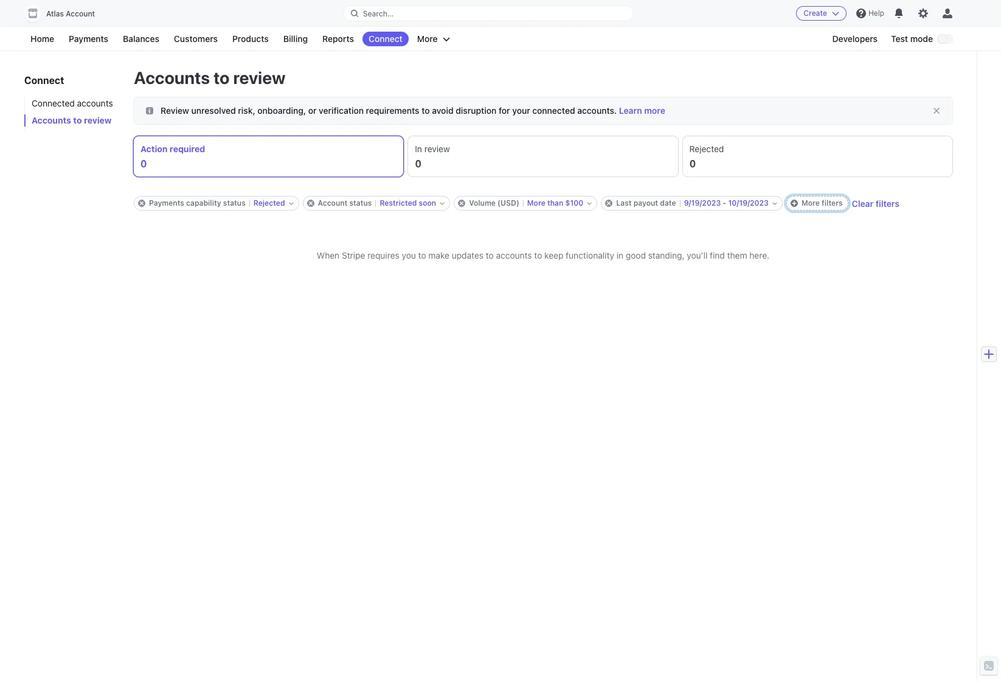 Task type: vqa. For each thing, say whether or not it's contained in the screenshot.


Task type: locate. For each thing, give the bounding box(es) containing it.
status
[[223, 198, 246, 208], [350, 198, 372, 208]]

to down connected accounts link
[[73, 115, 82, 125]]

account
[[66, 9, 95, 18], [318, 198, 348, 208]]

customers
[[174, 33, 218, 44]]

review down connected accounts link
[[84, 115, 112, 125]]

2 horizontal spatial more
[[802, 198, 821, 208]]

status left restricted
[[350, 198, 372, 208]]

1 horizontal spatial accounts to review
[[134, 68, 286, 88]]

2 status from the left
[[350, 198, 372, 208]]

clear filters toolbar
[[134, 196, 953, 211]]

accounts.
[[578, 105, 617, 116]]

create button
[[797, 6, 847, 21]]

1 horizontal spatial accounts
[[134, 68, 210, 88]]

1 horizontal spatial more
[[528, 198, 546, 208]]

more inside button
[[418, 33, 438, 44]]

9/19/2023
[[685, 198, 722, 208]]

atlas account button
[[24, 5, 107, 22]]

connected
[[32, 98, 75, 108]]

accounts up review in the top of the page
[[134, 68, 210, 88]]

rejected for rejected
[[254, 198, 285, 208]]

0 horizontal spatial 0
[[141, 158, 147, 169]]

accounts to review link
[[24, 114, 122, 127]]

0 horizontal spatial status
[[223, 198, 246, 208]]

edit last payout date image
[[773, 201, 778, 206]]

developers link
[[827, 32, 884, 46]]

0 vertical spatial accounts to review
[[134, 68, 286, 88]]

connect
[[369, 33, 403, 44], [24, 75, 64, 86]]

account inside button
[[66, 9, 95, 18]]

clear
[[853, 198, 874, 208]]

tab list containing 0
[[134, 136, 953, 177]]

edit volume (usd) image
[[588, 201, 592, 206]]

account status
[[318, 198, 372, 208]]

filters left clear
[[822, 198, 843, 208]]

payments inside the "clear filters" toolbar
[[149, 198, 184, 208]]

2 horizontal spatial 0
[[690, 158, 697, 169]]

0 vertical spatial rejected
[[690, 144, 725, 154]]

0 vertical spatial account
[[66, 9, 95, 18]]

review up risk,
[[233, 68, 286, 88]]

1 horizontal spatial 0
[[415, 158, 422, 169]]

accounts to review up unresolved at the top left
[[134, 68, 286, 88]]

account right remove account status image
[[318, 198, 348, 208]]

0 horizontal spatial rejected
[[254, 198, 285, 208]]

more for more
[[418, 33, 438, 44]]

0 horizontal spatial accounts
[[77, 98, 113, 108]]

0
[[141, 158, 147, 169], [415, 158, 422, 169], [690, 158, 697, 169]]

0 horizontal spatial connect
[[24, 75, 64, 86]]

1 vertical spatial accounts
[[32, 115, 71, 125]]

2 horizontal spatial review
[[425, 144, 450, 154]]

help
[[869, 9, 885, 18]]

more
[[418, 33, 438, 44], [528, 198, 546, 208], [802, 198, 821, 208]]

0 horizontal spatial more
[[418, 33, 438, 44]]

more right connect link
[[418, 33, 438, 44]]

to up unresolved at the top left
[[214, 68, 230, 88]]

rejected up 9/19/2023
[[690, 144, 725, 154]]

billing link
[[277, 32, 314, 46]]

2 0 from the left
[[415, 158, 422, 169]]

accounts left keep
[[496, 250, 532, 261]]

0 up 9/19/2023
[[690, 158, 697, 169]]

accounts up the accounts to review link
[[77, 98, 113, 108]]

0 for action required 0
[[141, 158, 147, 169]]

rejected inside the "clear filters" toolbar
[[254, 198, 285, 208]]

1 vertical spatial rejected
[[254, 198, 285, 208]]

payments right remove payments capability status icon
[[149, 198, 184, 208]]

0 inside action required 0
[[141, 158, 147, 169]]

1 horizontal spatial filters
[[876, 198, 900, 208]]

more left 'than'
[[528, 198, 546, 208]]

accounts
[[134, 68, 210, 88], [32, 115, 71, 125]]

volume
[[469, 198, 496, 208]]

stripe
[[342, 250, 365, 261]]

0 inside in review 0
[[415, 158, 422, 169]]

filters
[[876, 198, 900, 208], [822, 198, 843, 208]]

in
[[415, 144, 422, 154]]

requirements
[[366, 105, 420, 116]]

payments
[[69, 33, 108, 44], [149, 198, 184, 208]]

connect link
[[363, 32, 409, 46]]

0 vertical spatial accounts
[[77, 98, 113, 108]]

filters for more filters
[[822, 198, 843, 208]]

9/19/2023 - 10/19/2023
[[685, 198, 769, 208]]

tab list
[[134, 136, 953, 177]]

0 down "action" at left top
[[141, 158, 147, 169]]

more
[[645, 105, 666, 116]]

1 vertical spatial account
[[318, 198, 348, 208]]

products link
[[226, 32, 275, 46]]

svg image
[[146, 107, 153, 114]]

connect up connected
[[24, 75, 64, 86]]

you
[[402, 250, 416, 261]]

1 vertical spatial connect
[[24, 75, 64, 86]]

to left keep
[[535, 250, 543, 261]]

accounts to review down connected accounts link
[[32, 115, 112, 125]]

accounts
[[77, 98, 113, 108], [496, 250, 532, 261]]

1 0 from the left
[[141, 158, 147, 169]]

remove payments capability status image
[[138, 200, 145, 207]]

account right atlas on the top of the page
[[66, 9, 95, 18]]

more button
[[411, 32, 456, 46]]

review
[[161, 105, 189, 116]]

1 vertical spatial payments
[[149, 198, 184, 208]]

customers link
[[168, 32, 224, 46]]

reports link
[[317, 32, 360, 46]]

more for more than $100
[[528, 198, 546, 208]]

when
[[317, 250, 340, 261]]

find
[[711, 250, 726, 261]]

1 horizontal spatial account
[[318, 198, 348, 208]]

when stripe requires you to make updates to accounts to keep functionality in good standing, you'll find them here.
[[317, 250, 770, 261]]

connected
[[533, 105, 576, 116]]

balances
[[123, 33, 159, 44]]

1 horizontal spatial status
[[350, 198, 372, 208]]

your
[[513, 105, 531, 116]]

rejected
[[690, 144, 725, 154], [254, 198, 285, 208]]

make
[[429, 250, 450, 261]]

payout
[[634, 198, 659, 208]]

0 vertical spatial accounts
[[134, 68, 210, 88]]

accounts down connected
[[32, 115, 71, 125]]

1 horizontal spatial rejected
[[690, 144, 725, 154]]

1 horizontal spatial payments
[[149, 198, 184, 208]]

2 vertical spatial review
[[425, 144, 450, 154]]

payments down atlas account
[[69, 33, 108, 44]]

1 vertical spatial accounts
[[496, 250, 532, 261]]

disruption
[[456, 105, 497, 116]]

Search… text field
[[344, 6, 634, 21]]

status right capability
[[223, 198, 246, 208]]

more than $100
[[528, 198, 584, 208]]

unresolved
[[192, 105, 236, 116]]

accounts to review
[[134, 68, 286, 88], [32, 115, 112, 125]]

0 horizontal spatial accounts
[[32, 115, 71, 125]]

0 horizontal spatial account
[[66, 9, 95, 18]]

0 horizontal spatial review
[[84, 115, 112, 125]]

rejected left the edit payments capability status 'image'
[[254, 198, 285, 208]]

0 horizontal spatial payments
[[69, 33, 108, 44]]

0 horizontal spatial filters
[[822, 198, 843, 208]]

review unresolved risk, onboarding, or verification requirements to avoid disruption for your connected accounts. learn more
[[161, 105, 666, 116]]

0 vertical spatial review
[[233, 68, 286, 88]]

review right in
[[425, 144, 450, 154]]

restricted soon
[[380, 198, 437, 208]]

review
[[233, 68, 286, 88], [84, 115, 112, 125], [425, 144, 450, 154]]

to
[[214, 68, 230, 88], [422, 105, 430, 116], [73, 115, 82, 125], [419, 250, 426, 261], [486, 250, 494, 261], [535, 250, 543, 261]]

avoid
[[432, 105, 454, 116]]

balances link
[[117, 32, 166, 46]]

3 0 from the left
[[690, 158, 697, 169]]

0 inside rejected 0
[[690, 158, 697, 169]]

0 down in
[[415, 158, 422, 169]]

0 vertical spatial connect
[[369, 33, 403, 44]]

1 vertical spatial accounts to review
[[32, 115, 112, 125]]

create
[[804, 9, 828, 18]]

1 vertical spatial review
[[84, 115, 112, 125]]

review inside the accounts to review link
[[84, 115, 112, 125]]

filters right clear
[[876, 198, 900, 208]]

Search… search field
[[344, 6, 634, 21]]

more right add more filters image on the top right of page
[[802, 198, 821, 208]]

0 vertical spatial payments
[[69, 33, 108, 44]]

risk,
[[238, 105, 256, 116]]

rejected 0
[[690, 144, 725, 169]]

connect down search…
[[369, 33, 403, 44]]



Task type: describe. For each thing, give the bounding box(es) containing it.
updates
[[452, 250, 484, 261]]

home
[[30, 33, 54, 44]]

search…
[[363, 9, 394, 18]]

required
[[170, 144, 205, 154]]

account inside the "clear filters" toolbar
[[318, 198, 348, 208]]

atlas account
[[46, 9, 95, 18]]

payments capability status
[[149, 198, 246, 208]]

1 horizontal spatial connect
[[369, 33, 403, 44]]

to left avoid
[[422, 105, 430, 116]]

1 status from the left
[[223, 198, 246, 208]]

more for more filters
[[802, 198, 821, 208]]

connected accounts link
[[24, 97, 122, 110]]

remove volume (usd) image
[[458, 200, 466, 207]]

0 for in review 0
[[415, 158, 422, 169]]

notifications image
[[895, 9, 905, 18]]

action required 0
[[141, 144, 205, 169]]

for
[[499, 105, 510, 116]]

or
[[308, 105, 317, 116]]

volume (usd)
[[469, 198, 520, 208]]

add more filters image
[[791, 200, 799, 207]]

0 horizontal spatial accounts to review
[[32, 115, 112, 125]]

you'll
[[687, 250, 708, 261]]

test
[[892, 33, 909, 44]]

rejected for rejected 0
[[690, 144, 725, 154]]

test mode
[[892, 33, 934, 44]]

remove last payout date image
[[606, 200, 613, 207]]

verification
[[319, 105, 364, 116]]

standing,
[[649, 250, 685, 261]]

to right updates
[[486, 250, 494, 261]]

products
[[233, 33, 269, 44]]

soon
[[419, 198, 437, 208]]

than
[[548, 198, 564, 208]]

billing
[[284, 33, 308, 44]]

help button
[[852, 4, 890, 23]]

in review 0
[[415, 144, 450, 169]]

onboarding,
[[258, 105, 306, 116]]

10/19/2023
[[729, 198, 769, 208]]

(usd)
[[498, 198, 520, 208]]

more filters
[[802, 198, 843, 208]]

date
[[661, 198, 677, 208]]

to right you at the left of page
[[419, 250, 426, 261]]

accounts inside connected accounts link
[[77, 98, 113, 108]]

$100
[[566, 198, 584, 208]]

home link
[[24, 32, 60, 46]]

restricted
[[380, 198, 417, 208]]

1 horizontal spatial review
[[233, 68, 286, 88]]

functionality
[[566, 250, 615, 261]]

1 horizontal spatial accounts
[[496, 250, 532, 261]]

last
[[617, 198, 632, 208]]

good
[[626, 250, 646, 261]]

atlas
[[46, 9, 64, 18]]

remove account status image
[[307, 200, 314, 207]]

in
[[617, 250, 624, 261]]

developers
[[833, 33, 878, 44]]

clear filters
[[853, 198, 900, 208]]

requires
[[368, 250, 400, 261]]

edit payments capability status image
[[289, 201, 294, 206]]

-
[[723, 198, 727, 208]]

payments link
[[63, 32, 114, 46]]

clear filters button
[[853, 198, 900, 208]]

payments for payments
[[69, 33, 108, 44]]

learn more link
[[620, 105, 666, 116]]

last payout date
[[617, 198, 677, 208]]

capability
[[186, 198, 221, 208]]

review inside in review 0
[[425, 144, 450, 154]]

mode
[[911, 33, 934, 44]]

filters for clear filters
[[876, 198, 900, 208]]

keep
[[545, 250, 564, 261]]

reports
[[323, 33, 354, 44]]

connected accounts
[[32, 98, 113, 108]]

learn
[[620, 105, 643, 116]]

edit account status image
[[440, 201, 445, 206]]

payments for payments capability status
[[149, 198, 184, 208]]

action
[[141, 144, 168, 154]]

them
[[728, 250, 748, 261]]

here.
[[750, 250, 770, 261]]



